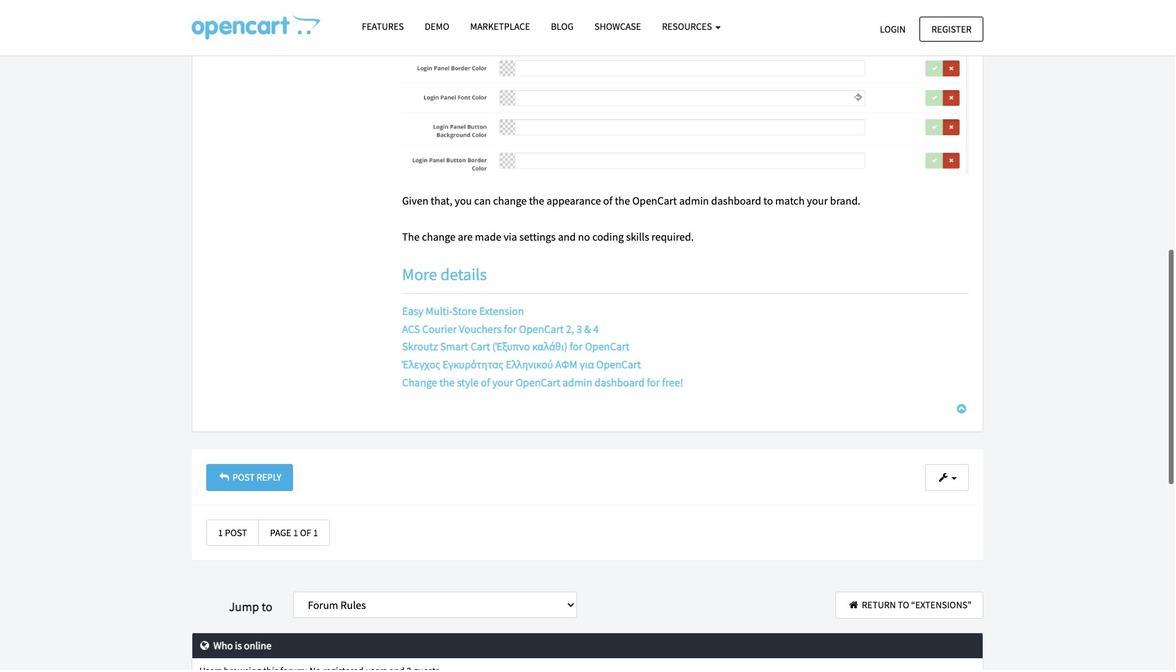 Task type: vqa. For each thing, say whether or not it's contained in the screenshot.
second Oct from the top of the page
no



Task type: locate. For each thing, give the bounding box(es) containing it.
the up coding
[[615, 194, 630, 208]]

opencart up καλάθι)
[[519, 322, 564, 336]]

0 horizontal spatial the
[[439, 375, 455, 389]]

store
[[452, 304, 477, 318]]

1 horizontal spatial of
[[481, 375, 490, 389]]

change left are
[[422, 230, 456, 243]]

of
[[603, 194, 612, 208], [481, 375, 490, 389], [300, 527, 311, 539]]

your inside easy multi-store extension acs courier vouchers for opencart 2, 3 & 4 skroutz smart cart (έξυπνο καλάθι) for opencart έλεγχος εγκυρότητας ελληνικού αφμ για opencart change the style of your opencart admin dashboard for free!
[[492, 375, 513, 389]]

0 horizontal spatial admin
[[562, 375, 592, 389]]

login link
[[868, 16, 917, 42]]

opencart down 4
[[585, 340, 630, 354]]

globe image
[[198, 641, 211, 651]]

1 horizontal spatial dashboard
[[711, 194, 761, 208]]

1 1 from the left
[[218, 527, 223, 539]]

opencart
[[632, 194, 677, 208], [519, 322, 564, 336], [585, 340, 630, 354], [596, 358, 641, 372], [516, 375, 560, 389]]

post
[[232, 472, 255, 484]]

skroutz
[[402, 340, 438, 354]]

0 vertical spatial your
[[807, 194, 828, 208]]

jump to
[[229, 599, 272, 615]]

your down έλεγχος εγκυρότητας ελληνικού αφμ για opencart link
[[492, 375, 513, 389]]

&
[[584, 322, 591, 336]]

2 1 from the left
[[293, 527, 298, 539]]

the left style
[[439, 375, 455, 389]]

0 vertical spatial dashboard
[[711, 194, 761, 208]]

of inside easy multi-store extension acs courier vouchers for opencart 2, 3 & 4 skroutz smart cart (έξυπνο καλάθι) for opencart έλεγχος εγκυρότητας ελληνικού αφμ για opencart change the style of your opencart admin dashboard for free!
[[481, 375, 490, 389]]

2 horizontal spatial to
[[898, 599, 909, 612]]

1 vertical spatial of
[[481, 375, 490, 389]]

(έξυπνο
[[492, 340, 530, 354]]

1 post
[[218, 527, 247, 539]]

1 vertical spatial dashboard
[[595, 375, 645, 389]]

1 vertical spatial your
[[492, 375, 513, 389]]

admin down για
[[562, 375, 592, 389]]

register
[[931, 23, 972, 35]]

brand.
[[830, 194, 860, 208]]

to for return to "extensions"
[[898, 599, 909, 612]]

admin up 'required.'
[[679, 194, 709, 208]]

and
[[558, 230, 576, 243]]

change
[[402, 375, 437, 389]]

2 horizontal spatial for
[[647, 375, 660, 389]]

resources link
[[652, 15, 731, 39]]

for left free!
[[647, 375, 660, 389]]

of right page
[[300, 527, 311, 539]]

change the style of your opencart admin dashboard for free! link
[[402, 375, 683, 389]]

your
[[807, 194, 828, 208], [492, 375, 513, 389]]

0 horizontal spatial for
[[504, 322, 517, 336]]

skroutz smart cart (έξυπνο καλάθι) for opencart link
[[402, 340, 630, 354]]

showcase link
[[584, 15, 652, 39]]

free!
[[662, 375, 683, 389]]

demo link
[[414, 15, 460, 39]]

1
[[218, 527, 223, 539], [293, 527, 298, 539], [313, 527, 318, 539]]

για
[[580, 358, 594, 372]]

1 horizontal spatial 1
[[293, 527, 298, 539]]

1 horizontal spatial your
[[807, 194, 828, 208]]

0 horizontal spatial 1
[[218, 527, 223, 539]]

dashboard left free!
[[595, 375, 645, 389]]

marketplace
[[470, 20, 530, 33]]

καλάθι)
[[532, 340, 567, 354]]

for down 3
[[570, 340, 583, 354]]

for up (έξυπνο
[[504, 322, 517, 336]]

2 vertical spatial of
[[300, 527, 311, 539]]

έλεγχος εγκυρότητας ελληνικού αφμ για opencart link
[[402, 358, 641, 372]]

ελληνικού
[[506, 358, 553, 372]]

for
[[504, 322, 517, 336], [570, 340, 583, 354], [647, 375, 660, 389]]

to right return
[[898, 599, 909, 612]]

demo
[[425, 20, 449, 33]]

register link
[[920, 16, 983, 42]]

smart
[[440, 340, 468, 354]]

top image
[[954, 403, 969, 414]]

change right can
[[493, 194, 527, 208]]

change
[[493, 194, 527, 208], [422, 230, 456, 243]]

settings
[[519, 230, 556, 243]]

0 horizontal spatial change
[[422, 230, 456, 243]]

your right match
[[807, 194, 828, 208]]

to for jump to
[[262, 599, 272, 615]]

of right style
[[481, 375, 490, 389]]

dashboard left match
[[711, 194, 761, 208]]

0 horizontal spatial your
[[492, 375, 513, 389]]

dashboard inside easy multi-store extension acs courier vouchers for opencart 2, 3 & 4 skroutz smart cart (έξυπνο καλάθι) for opencart έλεγχος εγκυρότητας ελληνικού αφμ για opencart change the style of your opencart admin dashboard for free!
[[595, 375, 645, 389]]

return to "extensions"
[[860, 599, 972, 612]]

the up 'settings'
[[529, 194, 544, 208]]

extension
[[479, 304, 524, 318]]

dashboard
[[711, 194, 761, 208], [595, 375, 645, 389]]

0 horizontal spatial dashboard
[[595, 375, 645, 389]]

post reply
[[231, 472, 281, 484]]

of right appearance
[[603, 194, 612, 208]]

1 vertical spatial admin
[[562, 375, 592, 389]]

details
[[440, 264, 487, 285]]

2 horizontal spatial 1
[[313, 527, 318, 539]]

reply image
[[218, 473, 231, 483]]

2 horizontal spatial of
[[603, 194, 612, 208]]

1 post button
[[206, 520, 259, 547]]

blog
[[551, 20, 574, 33]]

0 horizontal spatial of
[[300, 527, 311, 539]]

1 horizontal spatial for
[[570, 340, 583, 354]]

via
[[504, 230, 517, 243]]

to right jump
[[262, 599, 272, 615]]

marketplace link
[[460, 15, 541, 39]]

0 horizontal spatial to
[[262, 599, 272, 615]]

"extensions"
[[911, 599, 972, 612]]

post reply link
[[206, 465, 293, 491]]

0 vertical spatial change
[[493, 194, 527, 208]]

more
[[402, 264, 437, 285]]

to left match
[[763, 194, 773, 208]]

1 vertical spatial change
[[422, 230, 456, 243]]

easy
[[402, 304, 423, 318]]

the
[[529, 194, 544, 208], [615, 194, 630, 208], [439, 375, 455, 389]]

1 horizontal spatial change
[[493, 194, 527, 208]]

to
[[763, 194, 773, 208], [262, 599, 272, 615], [898, 599, 909, 612]]

admin
[[679, 194, 709, 208], [562, 375, 592, 389]]

2 horizontal spatial the
[[615, 194, 630, 208]]

post
[[225, 527, 247, 539]]

1 horizontal spatial admin
[[679, 194, 709, 208]]

features
[[362, 20, 404, 33]]



Task type: describe. For each thing, give the bounding box(es) containing it.
can
[[474, 194, 491, 208]]

skills
[[626, 230, 649, 243]]

resources
[[662, 20, 714, 33]]

0 vertical spatial for
[[504, 322, 517, 336]]

cart
[[471, 340, 490, 354]]

easy multi-store extension acs courier vouchers for opencart 2, 3 & 4 skroutz smart cart (έξυπνο καλάθι) for opencart έλεγχος εγκυρότητας ελληνικού αφμ για opencart change the style of your opencart admin dashboard for free!
[[402, 304, 683, 389]]

image image
[[402, 0, 969, 175]]

page 1 of 1
[[270, 527, 318, 539]]

features link
[[351, 15, 414, 39]]

coding
[[592, 230, 624, 243]]

are
[[458, 230, 473, 243]]

required.
[[651, 230, 694, 243]]

is
[[235, 639, 242, 652]]

1 vertical spatial for
[[570, 340, 583, 354]]

έλεγχος
[[402, 358, 440, 372]]

4
[[593, 322, 599, 336]]

made
[[475, 230, 501, 243]]

opencart right για
[[596, 358, 641, 372]]

admin inside easy multi-store extension acs courier vouchers for opencart 2, 3 & 4 skroutz smart cart (έξυπνο καλάθι) for opencart έλεγχος εγκυρότητας ελληνικού αφμ για opencart change the style of your opencart admin dashboard for free!
[[562, 375, 592, 389]]

style
[[457, 375, 479, 389]]

return to "extensions" link
[[836, 592, 983, 619]]

return
[[862, 599, 896, 612]]

who
[[213, 639, 233, 652]]

1 horizontal spatial the
[[529, 194, 544, 208]]

acs courier vouchers for opencart 2, 3 & 4 link
[[402, 322, 599, 336]]

αφμ
[[555, 358, 577, 372]]

appearance
[[546, 194, 601, 208]]

who is online
[[211, 639, 271, 652]]

1 horizontal spatial to
[[763, 194, 773, 208]]

opencart down ελληνικού
[[516, 375, 560, 389]]

blog link
[[541, 15, 584, 39]]

1 inside button
[[218, 527, 223, 539]]

courier
[[422, 322, 457, 336]]

showcase
[[594, 20, 641, 33]]

the inside easy multi-store extension acs courier vouchers for opencart 2, 3 & 4 skroutz smart cart (έξυπνο καλάθι) for opencart έλεγχος εγκυρότητας ελληνικού αφμ για opencart change the style of your opencart admin dashboard for free!
[[439, 375, 455, 389]]

opencart up skills
[[632, 194, 677, 208]]

more details link
[[402, 264, 487, 285]]

3
[[576, 322, 582, 336]]

εγκυρότητας
[[442, 358, 503, 372]]

jump
[[229, 599, 259, 615]]

more details
[[402, 264, 487, 285]]

home image
[[847, 601, 860, 611]]

0 vertical spatial admin
[[679, 194, 709, 208]]

reply
[[257, 472, 281, 484]]

2 vertical spatial for
[[647, 375, 660, 389]]

multi-
[[426, 304, 452, 318]]

that,
[[431, 194, 452, 208]]

given
[[402, 194, 428, 208]]

given that, you can change the appearance of the opencart admin dashboard to match your brand.
[[402, 194, 860, 208]]

vouchers
[[459, 322, 502, 336]]

the change are made via settings and no coding skills required.
[[402, 230, 694, 243]]

you
[[455, 194, 472, 208]]

the
[[402, 230, 420, 243]]

no
[[578, 230, 590, 243]]

3 1 from the left
[[313, 527, 318, 539]]

login
[[880, 23, 906, 35]]

page
[[270, 527, 291, 539]]

easy multi-store extension link
[[402, 304, 524, 318]]

match
[[775, 194, 805, 208]]

0 vertical spatial of
[[603, 194, 612, 208]]

online
[[244, 639, 271, 652]]

2,
[[566, 322, 574, 336]]

acs
[[402, 322, 420, 336]]

wrench image
[[937, 473, 949, 483]]



